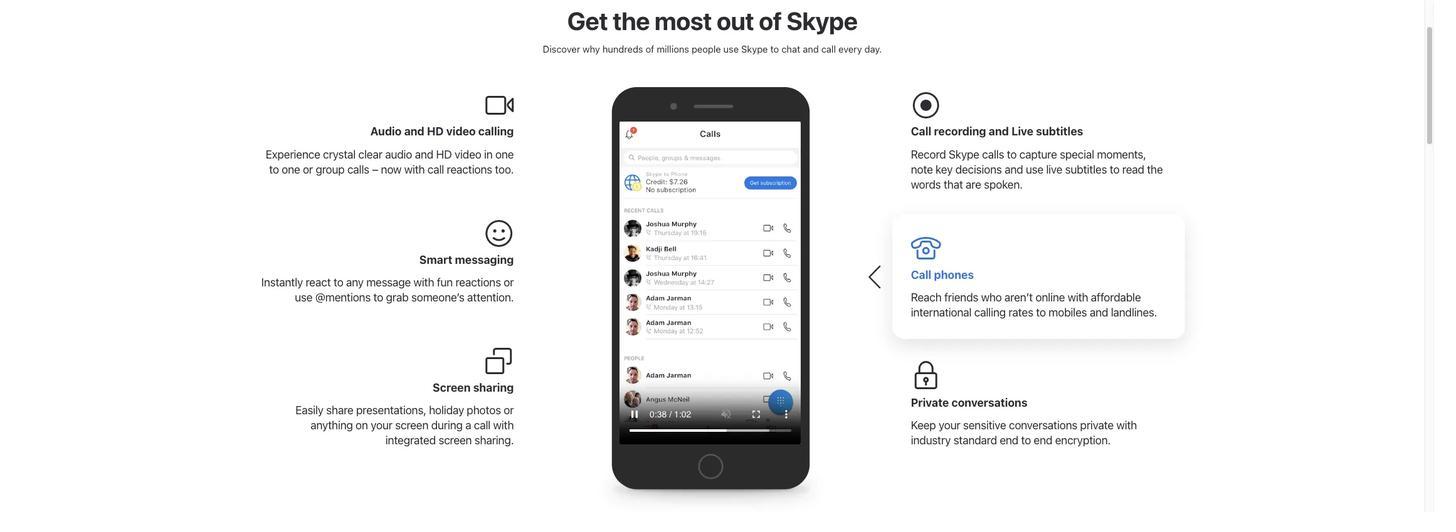 Task type: locate. For each thing, give the bounding box(es) containing it.
1 horizontal spatial end
[[1034, 434, 1053, 448]]

0 vertical spatial reactions
[[447, 163, 492, 176]]

1 your from the left
[[371, 419, 393, 432]]

–
[[372, 163, 378, 176]]

hd inside experience crystal clear audio and hd video in one to one or group calls – now with call reactions too.
[[436, 148, 452, 161]]

call left every
[[822, 43, 836, 55]]

calling inside reach friends who aren't online with affordable international calling rates to mobiles and landlines.
[[975, 306, 1006, 319]]

with inside keep your sensitive conversations private with industry standard end to end encryption.
[[1117, 419, 1137, 432]]

1 horizontal spatial the
[[1147, 163, 1163, 176]]


[[484, 90, 514, 120]]

who
[[982, 291, 1002, 304]]

skype up every
[[787, 6, 858, 35]]

0 vertical spatial or
[[303, 163, 313, 176]]

call phones
[[911, 268, 974, 281]]

and left live
[[989, 125, 1009, 138]]

photos
[[467, 404, 501, 417]]

0 horizontal spatial use
[[295, 291, 313, 304]]

subtitles down the special
[[1066, 163, 1107, 176]]

2 vertical spatial use
[[295, 291, 313, 304]]

the right the read
[[1147, 163, 1163, 176]]

with
[[404, 163, 425, 176], [414, 276, 434, 289], [1068, 291, 1089, 304], [493, 419, 514, 432], [1117, 419, 1137, 432]]

conversations up 'sensitive'
[[952, 396, 1028, 409]]

attention.
[[467, 291, 514, 304]]

or inside easily share presentations, holiday photos or anything on your screen during a call with integrated screen sharing.
[[504, 404, 514, 417]]

with right private
[[1117, 419, 1137, 432]]

too.
[[495, 163, 514, 176]]

0 vertical spatial of
[[759, 6, 782, 35]]

hd down audio and hd video calling
[[436, 148, 452, 161]]

with inside instantly react to any message with fun reactions or use @mentions to grab someone's attention.
[[414, 276, 434, 289]]

1 horizontal spatial calling
[[975, 306, 1006, 319]]

use right people
[[724, 43, 739, 55]]

calls left –
[[347, 163, 370, 176]]

1 horizontal spatial use
[[724, 43, 739, 55]]

to inside experience crystal clear audio and hd video in one to one or group calls – now with call reactions too.
[[269, 163, 279, 176]]

and down affordable
[[1090, 306, 1109, 319]]

call up the record
[[911, 125, 932, 138]]

with inside reach friends who aren't online with affordable international calling rates to mobiles and landlines.
[[1068, 291, 1089, 304]]

1 horizontal spatial calls
[[983, 148, 1005, 161]]

to right standard
[[1022, 434, 1031, 448]]

of left millions
[[646, 43, 655, 55]]

one
[[496, 148, 514, 161], [282, 163, 300, 176]]

call up the reach
[[911, 268, 932, 281]]

0 horizontal spatial screen
[[395, 419, 429, 432]]

end left encryption.
[[1034, 434, 1053, 448]]

2 your from the left
[[939, 419, 961, 432]]

your down presentations,
[[371, 419, 393, 432]]

screen up integrated
[[395, 419, 429, 432]]

instantly
[[261, 276, 303, 289]]

your inside easily share presentations, holiday photos or anything on your screen during a call with integrated screen sharing.
[[371, 419, 393, 432]]

1 horizontal spatial skype
[[787, 6, 858, 35]]

industry
[[911, 434, 951, 448]]

0 horizontal spatial the
[[613, 6, 650, 35]]

end
[[1000, 434, 1019, 448], [1034, 434, 1053, 448]]

0 horizontal spatial of
[[646, 43, 655, 55]]

your
[[371, 419, 393, 432], [939, 419, 961, 432]]

calls up decisions
[[983, 148, 1005, 161]]

screen down the during
[[439, 434, 472, 448]]

international
[[911, 306, 972, 319]]

or inside experience crystal clear audio and hd video in one to one or group calls – now with call reactions too.
[[303, 163, 313, 176]]

reactions up attention. on the bottom left
[[456, 276, 501, 289]]

2 horizontal spatial use
[[1026, 163, 1044, 176]]

crystal
[[323, 148, 356, 161]]

use
[[724, 43, 739, 55], [1026, 163, 1044, 176], [295, 291, 313, 304]]

keep your sensitive conversations private with industry standard end to end encryption.
[[911, 419, 1137, 448]]

smart messaging
[[420, 253, 514, 266]]

call
[[911, 125, 932, 138], [911, 268, 932, 281]]

with inside easily share presentations, holiday photos or anything on your screen during a call with integrated screen sharing.
[[493, 419, 514, 432]]

hd
[[427, 125, 444, 138], [436, 148, 452, 161]]

and inside record skype calls to capture special moments, note key decisions and use live subtitles to read the words that are spoken.
[[1005, 163, 1023, 176]]


[[911, 362, 941, 392]]

mobiles
[[1049, 306, 1087, 319]]

call right a in the bottom left of the page
[[474, 419, 491, 432]]

conversations
[[952, 396, 1028, 409], [1009, 419, 1078, 432]]

screen
[[395, 419, 429, 432], [439, 434, 472, 448]]

1 vertical spatial of
[[646, 43, 655, 55]]

grab
[[386, 291, 409, 304]]

1 horizontal spatial one
[[496, 148, 514, 161]]

use down react
[[295, 291, 313, 304]]

1 vertical spatial conversations
[[1009, 419, 1078, 432]]

rates
[[1009, 306, 1034, 319]]

1 call from the top
[[911, 125, 932, 138]]

with up sharing.
[[493, 419, 514, 432]]

conversations up encryption.
[[1009, 419, 1078, 432]]

0 vertical spatial call
[[911, 125, 932, 138]]

the
[[613, 6, 650, 35], [1147, 163, 1163, 176]]


[[484, 218, 514, 249]]

with up someone's
[[414, 276, 434, 289]]

0 horizontal spatial calls
[[347, 163, 370, 176]]

private
[[911, 396, 949, 409]]

call
[[822, 43, 836, 55], [428, 163, 444, 176], [474, 419, 491, 432]]

most
[[655, 6, 712, 35]]

0 vertical spatial calling
[[479, 125, 514, 138]]

1 vertical spatial video
[[455, 148, 482, 161]]

skype down "out"
[[742, 43, 768, 55]]

smart
[[420, 253, 453, 266]]

2 horizontal spatial skype
[[949, 148, 980, 161]]

calling
[[479, 125, 514, 138], [975, 306, 1006, 319]]

0 vertical spatial calls
[[983, 148, 1005, 161]]

that
[[944, 178, 963, 191]]

calling up in
[[479, 125, 514, 138]]

2 vertical spatial or
[[504, 404, 514, 417]]

with for 
[[414, 276, 434, 289]]

and right audio
[[415, 148, 434, 161]]

one down experience
[[282, 163, 300, 176]]

calling down who on the right of page
[[975, 306, 1006, 319]]

1 vertical spatial one
[[282, 163, 300, 176]]

1 horizontal spatial screen
[[439, 434, 472, 448]]

fun
[[437, 276, 453, 289]]

presentations,
[[356, 404, 426, 417]]

2 vertical spatial call
[[474, 419, 491, 432]]

1 end from the left
[[1000, 434, 1019, 448]]

1 horizontal spatial your
[[939, 419, 961, 432]]

0 horizontal spatial end
[[1000, 434, 1019, 448]]

group
[[316, 163, 345, 176]]

1 horizontal spatial call
[[474, 419, 491, 432]]

to down the online
[[1036, 306, 1046, 319]]

spoken.
[[984, 178, 1023, 191]]

0 vertical spatial use
[[724, 43, 739, 55]]

calls inside record skype calls to capture special moments, note key decisions and use live subtitles to read the words that are spoken.
[[983, 148, 1005, 161]]

call inside experience crystal clear audio and hd video in one to one or group calls – now with call reactions too.
[[428, 163, 444, 176]]

skype up decisions
[[949, 148, 980, 161]]

1 vertical spatial hd
[[436, 148, 452, 161]]

or
[[303, 163, 313, 176], [504, 276, 514, 289], [504, 404, 514, 417]]

to down message
[[374, 291, 383, 304]]

words
[[911, 178, 941, 191]]

skype
[[787, 6, 858, 35], [742, 43, 768, 55], [949, 148, 980, 161]]

out
[[717, 6, 754, 35]]

note
[[911, 163, 933, 176]]

video inside experience crystal clear audio and hd video in one to one or group calls – now with call reactions too.
[[455, 148, 482, 161]]

your inside keep your sensitive conversations private with industry standard end to end encryption.
[[939, 419, 961, 432]]

end down 'sensitive'
[[1000, 434, 1019, 448]]

2 vertical spatial skype
[[949, 148, 980, 161]]

1 vertical spatial reactions
[[456, 276, 501, 289]]

affordable
[[1091, 291, 1141, 304]]

or right photos
[[504, 404, 514, 417]]

the inside record skype calls to capture special moments, note key decisions and use live subtitles to read the words that are spoken.
[[1147, 163, 1163, 176]]

experience crystal clear audio and hd video in one to one or group calls – now with call reactions too.
[[266, 148, 514, 176]]

1 vertical spatial subtitles
[[1066, 163, 1107, 176]]

1 vertical spatial the
[[1147, 163, 1163, 176]]

call for 
[[911, 125, 932, 138]]

0 horizontal spatial call
[[428, 163, 444, 176]]

live
[[1012, 125, 1034, 138]]

0 vertical spatial conversations
[[952, 396, 1028, 409]]

audio and hd video calling
[[371, 125, 514, 138]]

1 vertical spatial call
[[911, 268, 932, 281]]

the up 'hundreds'
[[613, 6, 650, 35]]


[[911, 90, 941, 120]]

to down experience
[[269, 163, 279, 176]]

hd right audio
[[427, 125, 444, 138]]

of right "out"
[[759, 6, 782, 35]]

one up too.
[[496, 148, 514, 161]]

1 vertical spatial call
[[428, 163, 444, 176]]

0 vertical spatial screen
[[395, 419, 429, 432]]

1 horizontal spatial of
[[759, 6, 782, 35]]

people
[[692, 43, 721, 55]]

reach
[[911, 291, 942, 304]]

1 vertical spatial calling
[[975, 306, 1006, 319]]

integrated
[[386, 434, 436, 448]]

call down audio and hd video calling
[[428, 163, 444, 176]]

reactions down in
[[447, 163, 492, 176]]

@mentions
[[315, 291, 371, 304]]

use inside instantly react to any message with fun reactions or use @mentions to grab someone's attention.
[[295, 291, 313, 304]]

with down audio
[[404, 163, 425, 176]]

with up mobiles on the bottom of page
[[1068, 291, 1089, 304]]

and up audio
[[404, 125, 425, 138]]

calls
[[983, 148, 1005, 161], [347, 163, 370, 176]]

subtitles
[[1036, 125, 1084, 138], [1066, 163, 1107, 176]]

0 horizontal spatial skype
[[742, 43, 768, 55]]

get the most out of skype
[[567, 6, 858, 35]]

of
[[759, 6, 782, 35], [646, 43, 655, 55]]

0 horizontal spatial your
[[371, 419, 393, 432]]

0 vertical spatial one
[[496, 148, 514, 161]]

private conversations
[[911, 396, 1028, 409]]

0 vertical spatial subtitles
[[1036, 125, 1084, 138]]

use down the capture
[[1026, 163, 1044, 176]]

1 vertical spatial or
[[504, 276, 514, 289]]

0 vertical spatial skype
[[787, 6, 858, 35]]

2 call from the top
[[911, 268, 932, 281]]

1 vertical spatial calls
[[347, 163, 370, 176]]

your up the industry
[[939, 419, 961, 432]]

on
[[356, 419, 368, 432]]

with for 
[[1068, 291, 1089, 304]]

and up spoken.
[[1005, 163, 1023, 176]]

calls inside experience crystal clear audio and hd video in one to one or group calls – now with call reactions too.
[[347, 163, 370, 176]]

or up attention. on the bottom left
[[504, 276, 514, 289]]

or down experience
[[303, 163, 313, 176]]

subtitles up the special
[[1036, 125, 1084, 138]]

2 horizontal spatial call
[[822, 43, 836, 55]]

chat
[[782, 43, 801, 55]]

online
[[1036, 291, 1065, 304]]

1 vertical spatial use
[[1026, 163, 1044, 176]]

video
[[446, 125, 476, 138], [455, 148, 482, 161]]

0 horizontal spatial calling
[[479, 125, 514, 138]]

sharing.
[[475, 434, 514, 448]]



Task type: describe. For each thing, give the bounding box(es) containing it.
to left chat
[[771, 43, 779, 55]]

screen sharing
[[433, 381, 514, 394]]

landlines.
[[1111, 306, 1158, 319]]


[[484, 346, 514, 377]]

and right chat
[[803, 43, 819, 55]]

with for 
[[1117, 419, 1137, 432]]

call inside easily share presentations, holiday photos or anything on your screen during a call with integrated screen sharing.
[[474, 419, 491, 432]]

keep
[[911, 419, 936, 432]]

1 vertical spatial screen
[[439, 434, 472, 448]]

friends
[[945, 291, 979, 304]]

reactions inside experience crystal clear audio and hd video in one to one or group calls – now with call reactions too.
[[447, 163, 492, 176]]

encryption.
[[1056, 434, 1111, 448]]

2 end from the left
[[1034, 434, 1053, 448]]

call recording and live subtitles
[[911, 125, 1084, 138]]

now
[[381, 163, 402, 176]]

read
[[1123, 163, 1145, 176]]

audio
[[385, 148, 412, 161]]

message
[[366, 276, 411, 289]]

sensitive
[[964, 419, 1007, 432]]

every
[[839, 43, 862, 55]]

millions
[[657, 43, 689, 55]]

to inside reach friends who aren't online with affordable international calling rates to mobiles and landlines.
[[1036, 306, 1046, 319]]

0 vertical spatial video
[[446, 125, 476, 138]]

share
[[326, 404, 354, 417]]

private
[[1081, 419, 1114, 432]]

day.
[[865, 43, 882, 55]]

standard
[[954, 434, 997, 448]]

to inside keep your sensitive conversations private with industry standard end to end encryption.
[[1022, 434, 1031, 448]]

or inside instantly react to any message with fun reactions or use @mentions to grab someone's attention.
[[504, 276, 514, 289]]

messaging
[[455, 253, 514, 266]]


[[911, 233, 941, 264]]

a
[[466, 419, 471, 432]]

capture
[[1020, 148, 1058, 161]]

to down moments, at right top
[[1110, 163, 1120, 176]]

discover
[[543, 43, 580, 55]]

instantly react to any message with fun reactions or use @mentions to grab someone's attention.
[[261, 276, 514, 304]]

0 vertical spatial the
[[613, 6, 650, 35]]

audio
[[371, 125, 402, 138]]

moments,
[[1097, 148, 1147, 161]]

0 vertical spatial hd
[[427, 125, 444, 138]]

recording
[[934, 125, 987, 138]]

to down live
[[1007, 148, 1017, 161]]

aren't
[[1005, 291, 1033, 304]]

reach friends who aren't online with affordable international calling rates to mobiles and landlines.
[[911, 291, 1158, 319]]

to up @mentions
[[334, 276, 344, 289]]

react
[[306, 276, 331, 289]]

and inside reach friends who aren't online with affordable international calling rates to mobiles and landlines.
[[1090, 306, 1109, 319]]

special
[[1060, 148, 1095, 161]]

are
[[966, 178, 982, 191]]

conversations inside keep your sensitive conversations private with industry standard end to end encryption.
[[1009, 419, 1078, 432]]

in
[[484, 148, 493, 161]]

record
[[911, 148, 946, 161]]

reactions inside instantly react to any message with fun reactions or use @mentions to grab someone's attention.
[[456, 276, 501, 289]]

why
[[583, 43, 600, 55]]

experience
[[266, 148, 320, 161]]

any
[[346, 276, 364, 289]]

anything
[[311, 419, 353, 432]]

video showcase of features available on skype. skype provides you with audio and hd video calling, smart messaging, screen sharing, call recording and live subtitles, call to phones and on top of all we're keeping your conversations private. element
[[620, 122, 801, 445]]

easily
[[296, 404, 324, 417]]

hundreds
[[603, 43, 643, 55]]

subtitles inside record skype calls to capture special moments, note key decisions and use live subtitles to read the words that are spoken.
[[1066, 163, 1107, 176]]

key
[[936, 163, 953, 176]]

clear
[[359, 148, 383, 161]]

get
[[567, 6, 608, 35]]

holiday
[[429, 404, 464, 417]]

with inside experience crystal clear audio and hd video in one to one or group calls – now with call reactions too.
[[404, 163, 425, 176]]

easily share presentations, holiday photos or anything on your screen during a call with integrated screen sharing.
[[296, 404, 514, 448]]

skype inside record skype calls to capture special moments, note key decisions and use live subtitles to read the words that are spoken.
[[949, 148, 980, 161]]

live
[[1047, 163, 1063, 176]]

phones
[[934, 268, 974, 281]]

use inside record skype calls to capture special moments, note key decisions and use live subtitles to read the words that are spoken.
[[1026, 163, 1044, 176]]

discover why hundreds of millions people use skype to chat and call every day.
[[543, 43, 882, 55]]

0 horizontal spatial one
[[282, 163, 300, 176]]

sharing
[[473, 381, 514, 394]]

0 vertical spatial call
[[822, 43, 836, 55]]

and inside experience crystal clear audio and hd video in one to one or group calls – now with call reactions too.
[[415, 148, 434, 161]]

someone's
[[411, 291, 465, 304]]

decisions
[[956, 163, 1002, 176]]

1 vertical spatial skype
[[742, 43, 768, 55]]

screen
[[433, 381, 471, 394]]

record skype calls to capture special moments, note key decisions and use live subtitles to read the words that are spoken.
[[911, 148, 1163, 191]]

during
[[431, 419, 463, 432]]

call for 
[[911, 268, 932, 281]]



Task type: vqa. For each thing, say whether or not it's contained in the screenshot.


